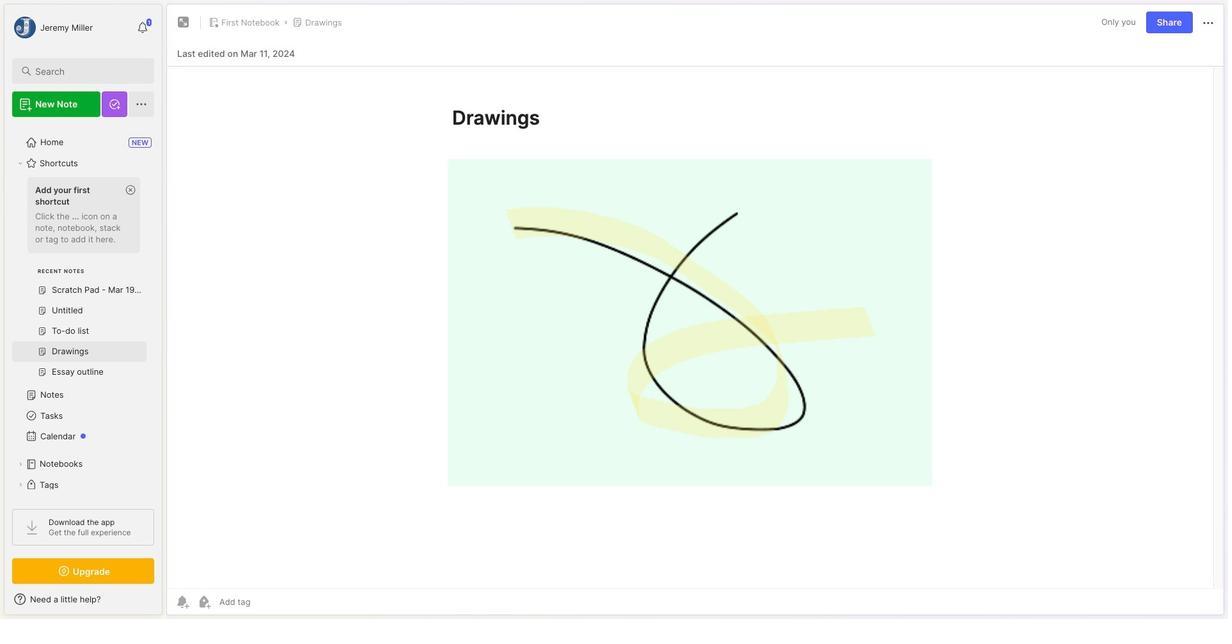 Task type: locate. For each thing, give the bounding box(es) containing it.
expand notebooks image
[[17, 461, 24, 468]]

Add tag field
[[218, 596, 315, 608]]

group
[[12, 173, 146, 390]]

note window element
[[166, 4, 1224, 619]]

Note Editor text field
[[167, 66, 1224, 589]]

WHAT'S NEW field
[[4, 589, 162, 610]]

tree
[[4, 125, 162, 544]]

main element
[[0, 0, 166, 619]]

expand note image
[[176, 15, 191, 30]]

add tag image
[[196, 594, 212, 610]]

None search field
[[35, 63, 143, 79]]



Task type: vqa. For each thing, say whether or not it's contained in the screenshot.
the topmost here.
no



Task type: describe. For each thing, give the bounding box(es) containing it.
Search text field
[[35, 65, 143, 77]]

none search field inside main element
[[35, 63, 143, 79]]

tree inside main element
[[4, 125, 162, 544]]

More actions field
[[1201, 14, 1216, 31]]

more actions image
[[1201, 15, 1216, 31]]

click to collapse image
[[162, 596, 171, 611]]

expand tags image
[[17, 481, 24, 489]]

group inside main element
[[12, 173, 146, 390]]

Account field
[[12, 15, 93, 40]]

add a reminder image
[[175, 594, 190, 610]]



